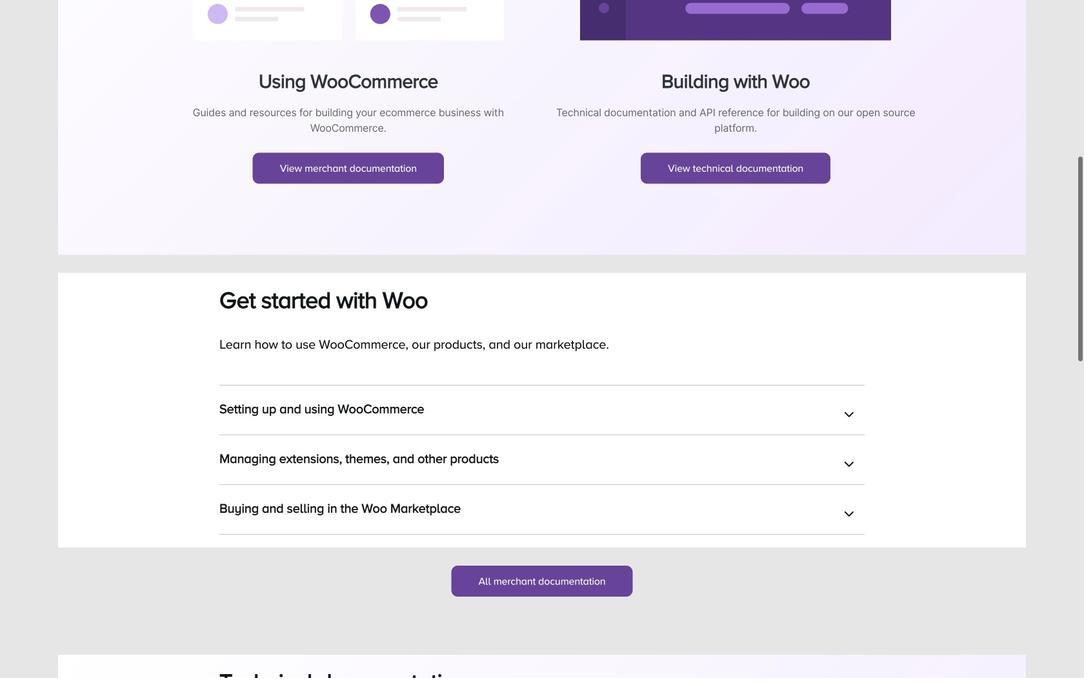 Task type: vqa. For each thing, say whether or not it's contained in the screenshot.
Illustration of two product cards, with a plan and an abstract shape Image
yes



Task type: locate. For each thing, give the bounding box(es) containing it.
illustration of two product cards, with a plan and an abstract shape image
[[193, 0, 504, 40]]

illustration of lines of development code image
[[581, 0, 892, 40]]



